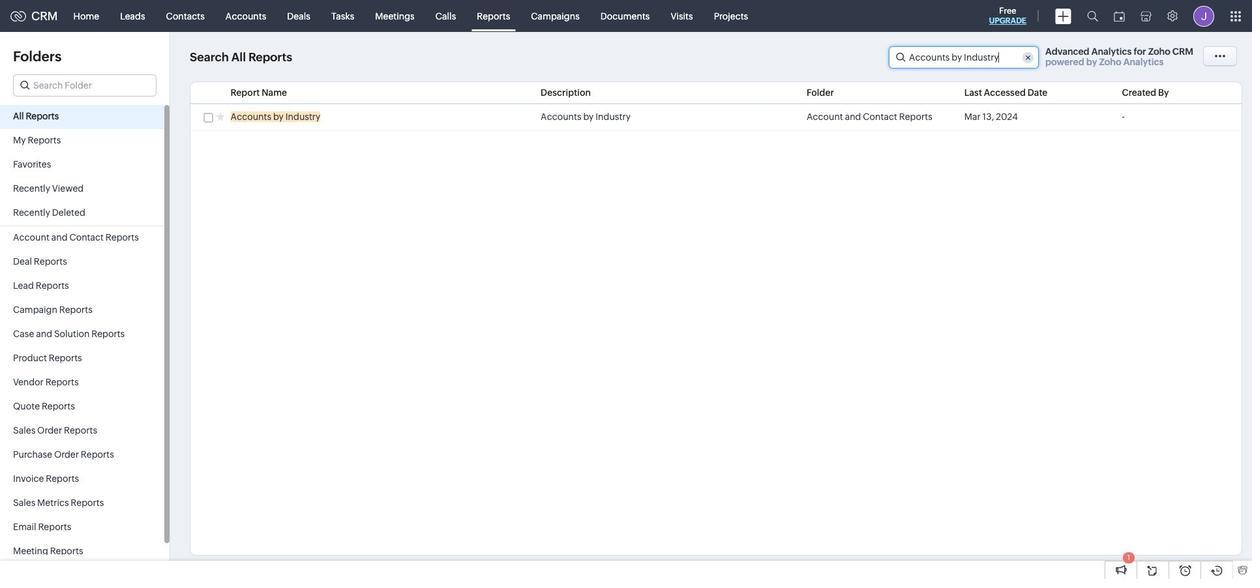 Task type: describe. For each thing, give the bounding box(es) containing it.
logo image
[[10, 11, 26, 21]]

create menu element
[[1048, 0, 1080, 32]]

search element
[[1080, 0, 1107, 32]]

Search Folder text field
[[14, 75, 156, 96]]

profile image
[[1194, 6, 1215, 26]]



Task type: vqa. For each thing, say whether or not it's contained in the screenshot.
Other Modules field
no



Task type: locate. For each thing, give the bounding box(es) containing it.
calendar image
[[1114, 11, 1126, 21]]

search image
[[1088, 10, 1099, 22]]

profile element
[[1186, 0, 1223, 32]]

create menu image
[[1056, 8, 1072, 24]]

Search All Reports text field
[[890, 47, 1039, 68]]



